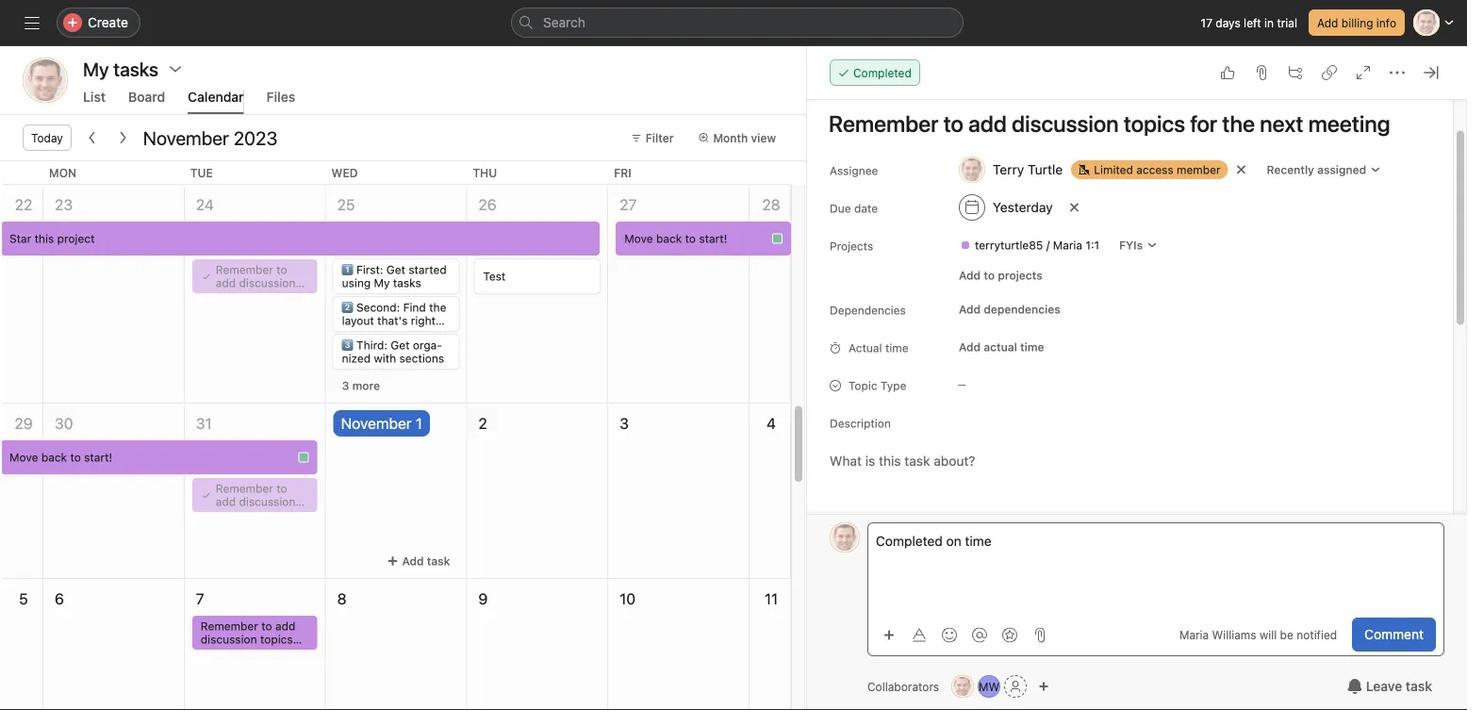 Task type: describe. For each thing, give the bounding box(es) containing it.
list
[[83, 89, 106, 105]]

22
[[15, 196, 32, 214]]

leave task
[[1366, 678, 1432, 694]]

sections
[[399, 352, 444, 365]]

right
[[411, 314, 436, 327]]

17
[[1201, 16, 1213, 29]]

— button
[[951, 372, 1064, 398]]

add for add dependencies
[[959, 303, 981, 316]]

maria inside main content
[[1053, 239, 1083, 252]]

on
[[946, 533, 962, 549]]

3 for 3 more
[[342, 379, 349, 392]]

0 horizontal spatial time
[[885, 341, 909, 355]]

10
[[620, 590, 636, 608]]

in
[[1265, 16, 1274, 29]]

3️⃣
[[342, 339, 353, 352]]

board
[[128, 89, 165, 105]]

terry turtle button
[[951, 153, 1071, 187]]

27
[[620, 196, 637, 214]]

topics
[[260, 633, 293, 646]]

add task button
[[379, 548, 459, 574]]

3 more button
[[333, 372, 389, 399]]

yesterday
[[993, 199, 1053, 215]]

filter
[[646, 131, 674, 144]]

add to projects
[[959, 269, 1043, 282]]

completed button
[[830, 59, 920, 86]]

1️⃣ first: get started using my tasks
[[342, 263, 447, 289]]

1 horizontal spatial maria
[[1180, 628, 1209, 642]]

star
[[9, 232, 31, 245]]

meeting
[[265, 646, 308, 659]]

remember
[[201, 620, 258, 633]]

add for add task
[[402, 554, 424, 568]]

third:
[[356, 339, 387, 352]]

add actual time button
[[951, 334, 1053, 360]]

due
[[830, 202, 851, 215]]

31
[[196, 414, 212, 432]]

main content containing terry turtle
[[809, 41, 1451, 710]]

terry turtle
[[993, 162, 1063, 177]]

comment button
[[1352, 618, 1436, 652]]

files link
[[267, 89, 295, 114]]

assignee
[[830, 164, 878, 177]]

add actual time
[[959, 340, 1044, 354]]

time for completed on time
[[965, 533, 992, 549]]

close details image
[[1424, 65, 1439, 80]]

will
[[1260, 628, 1277, 642]]

search button
[[511, 8, 964, 38]]

completed for completed
[[853, 66, 912, 79]]

tt button for 'month view' popup button
[[23, 58, 68, 103]]

list link
[[83, 89, 106, 114]]

my
[[374, 276, 390, 289]]

Task Name text field
[[817, 102, 1430, 145]]

3 for 3
[[620, 414, 629, 432]]

calendar
[[188, 89, 244, 105]]

1
[[416, 414, 422, 432]]

get inside 1️⃣ first: get started using my tasks
[[386, 263, 405, 276]]

fri
[[614, 166, 631, 179]]

completed on time
[[876, 533, 992, 549]]

mw button
[[978, 675, 1001, 698]]

november 2023
[[143, 126, 278, 149]]

insert an object image
[[884, 629, 895, 641]]

fyis button
[[1111, 232, 1167, 258]]

create
[[88, 15, 128, 30]]

emoji image
[[942, 628, 957, 643]]

project
[[57, 232, 95, 245]]

board link
[[128, 89, 165, 114]]

mon
[[49, 166, 76, 179]]

clear due date image
[[1069, 202, 1080, 213]]

tue
[[190, 166, 213, 179]]

add
[[275, 620, 295, 633]]

calendar link
[[188, 89, 244, 114]]

williams
[[1212, 628, 1257, 642]]

today button
[[23, 124, 71, 151]]

recently assigned
[[1267, 163, 1366, 176]]

back for 27
[[656, 232, 682, 245]]

tt for 'month view' popup button
[[36, 71, 55, 89]]

second:
[[356, 301, 400, 314]]

next
[[239, 646, 262, 659]]

2️⃣
[[342, 301, 353, 314]]

topic type
[[849, 379, 907, 392]]

month view
[[713, 131, 776, 144]]

start! for 30
[[84, 451, 112, 464]]

8
[[337, 590, 347, 608]]

add task
[[402, 554, 450, 568]]

add for add actual time
[[959, 340, 981, 354]]

billing
[[1342, 16, 1373, 29]]

limited
[[1094, 163, 1133, 176]]

back for 30
[[41, 451, 67, 464]]

assigned
[[1318, 163, 1366, 176]]

show options image
[[168, 61, 183, 76]]

remember to add discussion topics for the next meeting dialog
[[807, 41, 1467, 710]]

full screen image
[[1356, 65, 1371, 80]]

maria williams will be notified
[[1180, 628, 1337, 642]]

11
[[765, 590, 778, 608]]

days
[[1216, 16, 1241, 29]]

24
[[196, 196, 214, 214]]

3 more
[[342, 379, 380, 392]]

first:
[[356, 263, 383, 276]]

thu
[[473, 166, 497, 179]]

get inside 2️⃣ second: find the layout that's right for you 3️⃣ third: get organized with sections
[[391, 339, 410, 352]]

add for add billing info
[[1317, 16, 1338, 29]]

move back to start! for 27
[[624, 232, 727, 245]]

info
[[1377, 16, 1397, 29]]

next month image
[[115, 130, 130, 145]]



Task type: vqa. For each thing, say whether or not it's contained in the screenshot.
Hide sidebar image at the top left
no



Task type: locate. For each thing, give the bounding box(es) containing it.
1 vertical spatial 3
[[620, 414, 629, 432]]

tt left mw
[[956, 680, 970, 693]]

2
[[478, 414, 487, 432]]

started
[[409, 263, 447, 276]]

0 horizontal spatial maria
[[1053, 239, 1083, 252]]

4
[[767, 414, 776, 432]]

1 horizontal spatial back
[[656, 232, 682, 245]]

0 horizontal spatial start!
[[84, 451, 112, 464]]

more
[[352, 379, 380, 392]]

move for 27
[[624, 232, 653, 245]]

tt left completed on time
[[838, 531, 852, 544]]

0 vertical spatial start!
[[699, 232, 727, 245]]

0 vertical spatial tt button
[[23, 58, 68, 103]]

1️⃣
[[342, 263, 353, 276]]

add for add to projects
[[959, 269, 981, 282]]

tt button for mw button
[[830, 522, 860, 553]]

7
[[196, 590, 204, 608]]

1 horizontal spatial for
[[342, 327, 357, 340]]

1 horizontal spatial task
[[1406, 678, 1432, 694]]

move back to start!
[[624, 232, 727, 245], [9, 451, 112, 464]]

0 likes. click to like this task image
[[1220, 65, 1235, 80]]

my tasks
[[83, 58, 158, 80]]

dependencies
[[830, 304, 906, 317]]

move for 30
[[9, 451, 38, 464]]

7 remember to add discussion topics for the next meeting
[[196, 590, 308, 659]]

using
[[342, 276, 371, 289]]

1 vertical spatial tt
[[838, 531, 852, 544]]

the left next
[[219, 646, 236, 659]]

0 vertical spatial move back to start!
[[624, 232, 727, 245]]

for inside 7 remember to add discussion topics for the next meeting
[[201, 646, 216, 659]]

expand sidebar image
[[25, 15, 40, 30]]

left
[[1244, 16, 1261, 29]]

task for november 1
[[427, 554, 450, 568]]

terry
[[993, 162, 1024, 177]]

move down '27' at the left
[[624, 232, 653, 245]]

november for november 2023
[[143, 126, 229, 149]]

add or remove collaborators image
[[1038, 681, 1050, 692]]

notified
[[1297, 628, 1337, 642]]

30
[[55, 414, 73, 432]]

add subtask image
[[1288, 65, 1303, 80]]

0 horizontal spatial november
[[143, 126, 229, 149]]

completed for completed on time
[[876, 533, 943, 549]]

2 horizontal spatial tt
[[956, 680, 970, 693]]

0 horizontal spatial for
[[201, 646, 216, 659]]

files
[[267, 89, 295, 105]]

to inside button
[[984, 269, 995, 282]]

month
[[713, 131, 748, 144]]

1 vertical spatial back
[[41, 451, 67, 464]]

tasks
[[393, 276, 421, 289]]

november 1
[[341, 414, 422, 432]]

0 vertical spatial 3
[[342, 379, 349, 392]]

time right on
[[965, 533, 992, 549]]

5
[[19, 590, 28, 608]]

recently
[[1267, 163, 1314, 176]]

layout
[[342, 314, 374, 327]]

wed
[[332, 166, 358, 179]]

recently assigned button
[[1258, 157, 1390, 183]]

0 horizontal spatial back
[[41, 451, 67, 464]]

0 vertical spatial back
[[656, 232, 682, 245]]

1 vertical spatial move back to start!
[[9, 451, 112, 464]]

1 vertical spatial the
[[219, 646, 236, 659]]

tt for mw button
[[838, 531, 852, 544]]

1 vertical spatial move
[[9, 451, 38, 464]]

0 horizontal spatial tt
[[36, 71, 55, 89]]

0 vertical spatial completed
[[853, 66, 912, 79]]

completed inside button
[[853, 66, 912, 79]]

yesterday button
[[951, 190, 1061, 224]]

november
[[143, 126, 229, 149], [341, 414, 412, 432]]

0 vertical spatial for
[[342, 327, 357, 340]]

1 horizontal spatial start!
[[699, 232, 727, 245]]

to inside 7 remember to add discussion topics for the next meeting
[[261, 620, 272, 633]]

november down more
[[341, 414, 412, 432]]

create button
[[57, 8, 140, 38]]

filter button
[[622, 124, 682, 151]]

1 vertical spatial start!
[[84, 451, 112, 464]]

1 vertical spatial november
[[341, 414, 412, 432]]

back
[[656, 232, 682, 245], [41, 451, 67, 464]]

26
[[478, 196, 497, 214]]

comment
[[1365, 627, 1424, 642]]

3 inside 3 more button
[[342, 379, 349, 392]]

0 horizontal spatial the
[[219, 646, 236, 659]]

time inside add actual time dropdown button
[[1020, 340, 1044, 354]]

0 vertical spatial get
[[386, 263, 405, 276]]

2 horizontal spatial tt button
[[952, 675, 974, 698]]

2 vertical spatial tt
[[956, 680, 970, 693]]

attach a file or paste an image image
[[1033, 628, 1048, 643]]

get right first:
[[386, 263, 405, 276]]

month view button
[[690, 124, 785, 151]]

appreciations image
[[1002, 628, 1017, 643]]

1 horizontal spatial tt button
[[830, 522, 860, 553]]

search
[[543, 15, 586, 30]]

add dependencies button
[[951, 296, 1069, 322]]

november for november 1
[[341, 414, 412, 432]]

time right actual at the right top of the page
[[1020, 340, 1044, 354]]

actual
[[984, 340, 1017, 354]]

add to projects button
[[951, 262, 1051, 289]]

terryturtle85
[[975, 239, 1043, 252]]

2023
[[233, 126, 278, 149]]

november up tue
[[143, 126, 229, 149]]

0 horizontal spatial task
[[427, 554, 450, 568]]

0 vertical spatial move
[[624, 232, 653, 245]]

0 horizontal spatial move back to start!
[[9, 451, 112, 464]]

0 vertical spatial maria
[[1053, 239, 1083, 252]]

due date
[[830, 202, 878, 215]]

tt
[[36, 71, 55, 89], [838, 531, 852, 544], [956, 680, 970, 693]]

1 horizontal spatial time
[[965, 533, 992, 549]]

add inside button
[[959, 269, 981, 282]]

start! for 27
[[699, 232, 727, 245]]

move back to start! for 30
[[9, 451, 112, 464]]

2️⃣ second: find the layout that's right for you 3️⃣ third: get organized with sections
[[342, 301, 446, 365]]

previous month image
[[85, 130, 100, 145]]

date
[[854, 202, 878, 215]]

this
[[34, 232, 54, 245]]

get down that's
[[391, 339, 410, 352]]

add inside 'button'
[[959, 303, 981, 316]]

1 horizontal spatial 3
[[620, 414, 629, 432]]

0 vertical spatial the
[[429, 301, 446, 314]]

attachments: add a file to this task, remember to add discussion topics for the next meeting image
[[1254, 65, 1269, 80]]

1 vertical spatial maria
[[1180, 628, 1209, 642]]

0 horizontal spatial move
[[9, 451, 38, 464]]

2 horizontal spatial time
[[1020, 340, 1044, 354]]

1 horizontal spatial move back to start!
[[624, 232, 727, 245]]

leave
[[1366, 678, 1402, 694]]

0 vertical spatial task
[[427, 554, 450, 568]]

that's
[[377, 314, 408, 327]]

description
[[830, 417, 891, 430]]

main content
[[809, 41, 1451, 710]]

0 vertical spatial november
[[143, 126, 229, 149]]

for inside 2️⃣ second: find the layout that's right for you 3️⃣ third: get organized with sections
[[342, 327, 357, 340]]

0 vertical spatial tt
[[36, 71, 55, 89]]

limited access member
[[1094, 163, 1221, 176]]

move back to start! down 30
[[9, 451, 112, 464]]

actual
[[849, 341, 882, 355]]

add billing info button
[[1309, 9, 1405, 36]]

for left you
[[342, 327, 357, 340]]

add inside dropdown button
[[959, 340, 981, 354]]

1 horizontal spatial november
[[341, 414, 412, 432]]

more actions for this task image
[[1390, 65, 1405, 80]]

view
[[751, 131, 776, 144]]

topic
[[849, 379, 877, 392]]

1 vertical spatial tt button
[[830, 522, 860, 553]]

maria right / on the top
[[1053, 239, 1083, 252]]

tt left list
[[36, 71, 55, 89]]

/
[[1046, 239, 1050, 252]]

9
[[478, 590, 488, 608]]

access
[[1137, 163, 1174, 176]]

add billing info
[[1317, 16, 1397, 29]]

1 vertical spatial completed
[[876, 533, 943, 549]]

1 vertical spatial get
[[391, 339, 410, 352]]

projects
[[830, 240, 873, 253]]

tt button left list
[[23, 58, 68, 103]]

the right find
[[429, 301, 446, 314]]

organized
[[342, 339, 442, 365]]

member
[[1177, 163, 1221, 176]]

the inside 7 remember to add discussion topics for the next meeting
[[219, 646, 236, 659]]

1 horizontal spatial move
[[624, 232, 653, 245]]

28
[[762, 196, 780, 214]]

move
[[624, 232, 653, 245], [9, 451, 38, 464]]

0 horizontal spatial tt button
[[23, 58, 68, 103]]

1 vertical spatial for
[[201, 646, 216, 659]]

1 horizontal spatial the
[[429, 301, 446, 314]]

toolbar inside "remember to add discussion topics for the next meeting" dialog
[[876, 621, 1053, 648]]

get
[[386, 263, 405, 276], [391, 339, 410, 352]]

remove assignee image
[[1236, 164, 1247, 175]]

time right the actual
[[885, 341, 909, 355]]

you
[[360, 327, 379, 340]]

task inside "remember to add discussion topics for the next meeting" dialog
[[1406, 678, 1432, 694]]

trial
[[1277, 16, 1297, 29]]

type
[[881, 379, 907, 392]]

tt button left mw
[[952, 675, 974, 698]]

toolbar
[[876, 621, 1053, 648]]

2 vertical spatial tt button
[[952, 675, 974, 698]]

17 days left in trial
[[1201, 16, 1297, 29]]

formatting image
[[912, 628, 927, 643]]

1 horizontal spatial tt
[[838, 531, 852, 544]]

move down 29
[[9, 451, 38, 464]]

at mention image
[[972, 628, 987, 643]]

maria left williams
[[1180, 628, 1209, 642]]

the inside 2️⃣ second: find the layout that's right for you 3️⃣ third: get organized with sections
[[429, 301, 446, 314]]

add dependencies
[[959, 303, 1061, 316]]

for down remember
[[201, 646, 216, 659]]

search list box
[[511, 8, 964, 38]]

3
[[342, 379, 349, 392], [620, 414, 629, 432]]

with
[[374, 352, 396, 365]]

copy task link image
[[1322, 65, 1337, 80]]

time for add actual time
[[1020, 340, 1044, 354]]

move back to start! down '27' at the left
[[624, 232, 727, 245]]

25
[[337, 196, 355, 214]]

tt button left completed on time
[[830, 522, 860, 553]]

1 vertical spatial task
[[1406, 678, 1432, 694]]

projects
[[998, 269, 1043, 282]]

test
[[483, 270, 506, 283]]

task for collaborators
[[1406, 678, 1432, 694]]

1:1
[[1086, 239, 1100, 252]]

0 horizontal spatial 3
[[342, 379, 349, 392]]

add
[[1317, 16, 1338, 29], [959, 269, 981, 282], [959, 303, 981, 316], [959, 340, 981, 354], [402, 554, 424, 568]]



